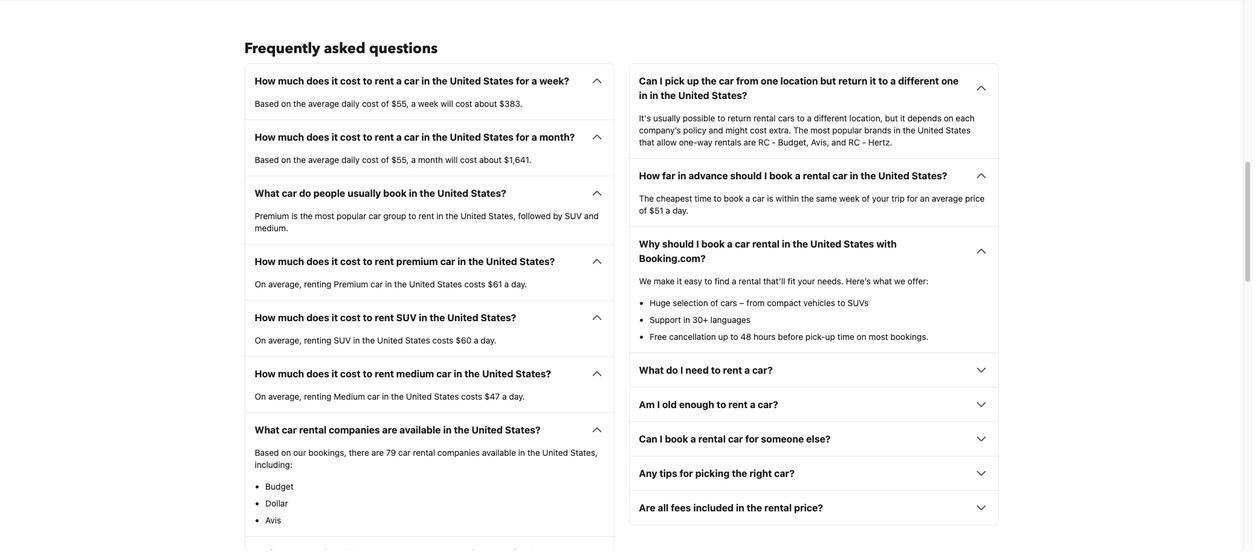 Task type: locate. For each thing, give the bounding box(es) containing it.
car right 79
[[399, 448, 411, 459]]

the inside dropdown button
[[732, 469, 748, 480]]

1 horizontal spatial states,
[[571, 448, 598, 459]]

2 daily from the top
[[342, 155, 360, 165]]

car inside what car do people usually book in the united states? dropdown button
[[282, 188, 297, 199]]

to up budget,
[[797, 113, 805, 124]]

0 horizontal spatial do
[[299, 188, 311, 199]]

0 vertical spatial do
[[299, 188, 311, 199]]

how for how much does it cost to rent a car in the united states for a month?
[[255, 132, 276, 143]]

what inside dropdown button
[[255, 188, 280, 199]]

0 horizontal spatial companies
[[329, 425, 380, 436]]

1 vertical spatial should
[[663, 239, 694, 250]]

based on the average daily cost of $55, a week will cost about $383.
[[255, 99, 523, 109]]

0 vertical spatial available
[[400, 425, 441, 436]]

and right avis, in the right top of the page
[[832, 137, 847, 148]]

to right enough
[[717, 400, 727, 411]]

available inside based on our bookings, there are 79 car rental companies available in the united states, including:
[[482, 448, 516, 459]]

0 vertical spatial costs
[[465, 280, 486, 290]]

the inside why should i book a car rental in the united states with booking.com?
[[793, 239, 809, 250]]

book down advance
[[724, 194, 744, 204]]

79
[[386, 448, 396, 459]]

car inside can i book a rental car for someone else? dropdown button
[[729, 434, 744, 445]]

a left week?
[[532, 76, 537, 87]]

states down how much does it cost to rent premium car in the united states? "dropdown button" at the top of page
[[437, 280, 462, 290]]

within
[[776, 194, 799, 204]]

how much does it cost to rent a car in the united states for a week? button
[[255, 74, 604, 88]]

available inside dropdown button
[[400, 425, 441, 436]]

1 vertical spatial different
[[814, 113, 848, 124]]

states, inside based on our bookings, there are 79 car rental companies available in the united states, including:
[[571, 448, 598, 459]]

2 horizontal spatial suv
[[565, 211, 582, 221]]

0 vertical spatial and
[[709, 125, 724, 136]]

the up $51
[[639, 194, 654, 204]]

1 daily from the top
[[342, 99, 360, 109]]

united inside can i pick up the car from one location but return it to a different one in in the united states?
[[679, 90, 710, 101]]

how much does it cost to rent premium car in the united states?
[[255, 257, 555, 267]]

book down old
[[665, 434, 689, 445]]

what do i need to rent a car? button
[[639, 364, 989, 378]]

1 vertical spatial from
[[747, 298, 765, 309]]

in inside "dropdown button"
[[458, 257, 466, 267]]

your right fit
[[798, 277, 816, 287]]

4 much from the top
[[278, 313, 304, 324]]

states, inside premium is the most popular car group to rent in the united states, followed by suv and medium.
[[489, 211, 516, 221]]

rental down what car rental companies are available in the united states? dropdown button
[[413, 448, 435, 459]]

budget,
[[779, 137, 809, 148]]

a right $61
[[505, 280, 509, 290]]

2 on from the top
[[255, 336, 266, 346]]

1 horizontal spatial popular
[[833, 125, 863, 136]]

states? inside dropdown button
[[471, 188, 507, 199]]

popular
[[833, 125, 863, 136], [337, 211, 367, 221]]

2 vertical spatial average,
[[268, 392, 302, 402]]

how much does it cost to rent a car in the united states for a month? button
[[255, 130, 604, 145]]

on inside based on our bookings, there are 79 car rental companies available in the united states, including:
[[281, 448, 291, 459]]

3 based from the top
[[255, 448, 279, 459]]

for up $1,641.
[[516, 132, 530, 143]]

i inside what do i need to rent a car? dropdown button
[[681, 365, 684, 376]]

4 does from the top
[[307, 313, 329, 324]]

states inside it's usually possible to return rental cars to a different location, but it depends on each company's policy and might cost extra. the most popular brands in the united states that allow one-way rentals are rc - budget, avis, and rc - hertz.
[[946, 125, 971, 136]]

1 horizontal spatial most
[[811, 125, 831, 136]]

car up we make it easy to find a rental that'll fit your needs. here's what we offer:
[[735, 239, 750, 250]]

costs left $61
[[465, 280, 486, 290]]

1 vertical spatial usually
[[348, 188, 381, 199]]

1 vertical spatial cars
[[721, 298, 738, 309]]

else?
[[807, 434, 831, 445]]

hertz.
[[869, 137, 893, 148]]

1 on from the top
[[255, 280, 266, 290]]

to up based on the average daily cost of $55, a month will cost about $1,641.
[[363, 132, 373, 143]]

any tips for picking the right car? button
[[639, 467, 989, 482]]

1 horizontal spatial rc
[[849, 137, 860, 148]]

we make it easy to find a rental that'll fit your needs. here's what we offer:
[[639, 277, 929, 287]]

in
[[422, 76, 430, 87], [639, 90, 648, 101], [650, 90, 659, 101], [894, 125, 901, 136], [422, 132, 430, 143], [678, 171, 687, 182], [850, 171, 859, 182], [409, 188, 418, 199], [437, 211, 444, 221], [782, 239, 791, 250], [458, 257, 466, 267], [385, 280, 392, 290], [419, 313, 428, 324], [684, 315, 691, 325], [353, 336, 360, 346], [454, 369, 463, 380], [382, 392, 389, 402], [443, 425, 452, 436], [519, 448, 525, 459], [736, 503, 745, 514]]

0 horizontal spatial available
[[400, 425, 441, 436]]

states,
[[489, 211, 516, 221], [571, 448, 598, 459]]

different up "depends"
[[899, 76, 940, 87]]

a
[[397, 76, 402, 87], [532, 76, 537, 87], [891, 76, 896, 87], [411, 99, 416, 109], [808, 113, 812, 124], [397, 132, 402, 143], [532, 132, 537, 143], [411, 155, 416, 165], [796, 171, 801, 182], [746, 194, 751, 204], [666, 206, 671, 216], [728, 239, 733, 250], [732, 277, 737, 287], [505, 280, 509, 290], [474, 336, 479, 346], [745, 365, 750, 376], [502, 392, 507, 402], [750, 400, 756, 411], [691, 434, 697, 445]]

1 horizontal spatial but
[[886, 113, 899, 124]]

a inside how far in advance should i book a rental car in the united states? dropdown button
[[796, 171, 801, 182]]

premium
[[255, 211, 289, 221], [334, 280, 368, 290]]

2 much from the top
[[278, 132, 304, 143]]

1 horizontal spatial usually
[[654, 113, 681, 124]]

there
[[349, 448, 369, 459]]

how for how much does it cost to rent premium car in the united states?
[[255, 257, 276, 267]]

car up medium. on the top of the page
[[282, 188, 297, 199]]

1 much from the top
[[278, 76, 304, 87]]

week inside the cheapest time to book a car is within the same week of your trip for an average price of $51 a day.
[[840, 194, 860, 204]]

1 horizontal spatial suv
[[397, 313, 417, 324]]

0 vertical spatial daily
[[342, 99, 360, 109]]

0 horizontal spatial is
[[292, 211, 298, 221]]

average for how much does it cost to rent a car in the united states for a week?
[[308, 99, 339, 109]]

return up "location,"
[[839, 76, 868, 87]]

bookings,
[[309, 448, 347, 459]]

day.
[[673, 206, 689, 216], [512, 280, 527, 290], [481, 336, 497, 346], [509, 392, 525, 402]]

1 can from the top
[[639, 76, 658, 87]]

a up avis, in the right top of the page
[[808, 113, 812, 124]]

states inside why should i book a car rental in the united states with booking.com?
[[844, 239, 875, 250]]

1 horizontal spatial the
[[794, 125, 809, 136]]

car? for what do i need to rent a car?
[[753, 365, 773, 376]]

0 vertical spatial week
[[418, 99, 439, 109]]

much
[[278, 76, 304, 87], [278, 132, 304, 143], [278, 257, 304, 267], [278, 313, 304, 324], [278, 369, 304, 380]]

cars inside it's usually possible to return rental cars to a different location, but it depends on each company's policy and might cost extra. the most popular brands in the united states that allow one-way rentals are rc - budget, avis, and rc - hertz.
[[779, 113, 795, 124]]

1 $55, from the top
[[392, 99, 409, 109]]

what up including: at the bottom left of the page
[[255, 425, 280, 436]]

$55, down how much does it cost to rent a car in the united states for a week?
[[392, 99, 409, 109]]

1 vertical spatial most
[[315, 211, 335, 221]]

how
[[255, 76, 276, 87], [255, 132, 276, 143], [639, 171, 660, 182], [255, 257, 276, 267], [255, 313, 276, 324], [255, 369, 276, 380]]

average
[[308, 99, 339, 109], [308, 155, 339, 165], [932, 194, 963, 204]]

rental up that'll
[[753, 239, 780, 250]]

how inside "dropdown button"
[[255, 257, 276, 267]]

support in 30+ languages
[[650, 315, 751, 325]]

0 vertical spatial can
[[639, 76, 658, 87]]

2 vertical spatial on
[[255, 392, 266, 402]]

0 horizontal spatial usually
[[348, 188, 381, 199]]

are up 79
[[382, 425, 398, 436]]

0 horizontal spatial return
[[728, 113, 752, 124]]

free
[[650, 332, 667, 342]]

policy
[[684, 125, 707, 136]]

and right by on the top of the page
[[585, 211, 599, 221]]

0 vertical spatial is
[[768, 194, 774, 204]]

1 vertical spatial based
[[255, 155, 279, 165]]

does inside "dropdown button"
[[307, 257, 329, 267]]

the inside based on our bookings, there are 79 car rental companies available in the united states, including:
[[528, 448, 540, 459]]

united inside why should i book a car rental in the united states with booking.com?
[[811, 239, 842, 250]]

1 based from the top
[[255, 99, 279, 109]]

how for how much does it cost to rent a car in the united states for a week?
[[255, 76, 276, 87]]

1 horizontal spatial -
[[863, 137, 867, 148]]

$51
[[650, 206, 664, 216]]

costs for medium
[[461, 392, 483, 402]]

0 vertical spatial suv
[[565, 211, 582, 221]]

rental inside it's usually possible to return rental cars to a different location, but it depends on each company's policy and might cost extra. the most popular brands in the united states that allow one-way rentals are rc - budget, avis, and rc - hertz.
[[754, 113, 776, 124]]

1 horizontal spatial available
[[482, 448, 516, 459]]

1 vertical spatial average,
[[268, 336, 302, 346]]

fees
[[671, 503, 691, 514]]

0 vertical spatial companies
[[329, 425, 380, 436]]

return inside it's usually possible to return rental cars to a different location, but it depends on each company's policy and might cost extra. the most popular brands in the united states that allow one-way rentals are rc - budget, avis, and rc - hertz.
[[728, 113, 752, 124]]

average,
[[268, 280, 302, 290], [268, 336, 302, 346], [268, 392, 302, 402]]

car up the our
[[282, 425, 297, 436]]

car inside why should i book a car rental in the united states with booking.com?
[[735, 239, 750, 250]]

companies down what car rental companies are available in the united states? dropdown button
[[438, 448, 480, 459]]

1 horizontal spatial premium
[[334, 280, 368, 290]]

0 vertical spatial your
[[873, 194, 890, 204]]

0 vertical spatial but
[[821, 76, 837, 87]]

0 vertical spatial different
[[899, 76, 940, 87]]

1 vertical spatial states,
[[571, 448, 598, 459]]

$383.
[[500, 99, 523, 109]]

do inside dropdown button
[[299, 188, 311, 199]]

2 based from the top
[[255, 155, 279, 165]]

rental inside dropdown button
[[699, 434, 726, 445]]

but inside can i pick up the car from one location but return it to a different one in in the united states?
[[821, 76, 837, 87]]

states? inside "dropdown button"
[[520, 257, 555, 267]]

a up based on the average daily cost of $55, a month will cost about $1,641.
[[397, 132, 402, 143]]

1 horizontal spatial time
[[838, 332, 855, 342]]

$55, for week?
[[392, 99, 409, 109]]

can up any
[[639, 434, 658, 445]]

car? for am i old enough to rent a car?
[[758, 400, 779, 411]]

suv
[[565, 211, 582, 221], [397, 313, 417, 324], [334, 336, 351, 346]]

1 vertical spatial available
[[482, 448, 516, 459]]

1 vertical spatial companies
[[438, 448, 480, 459]]

in inside why should i book a car rental in the united states with booking.com?
[[782, 239, 791, 250]]

what for what do i need to rent a car?
[[639, 365, 664, 376]]

car up might
[[719, 76, 734, 87]]

rc left hertz.
[[849, 137, 860, 148]]

much for how much does it cost to rent a car in the united states for a week?
[[278, 76, 304, 87]]

a down 48
[[745, 365, 750, 376]]

can i pick up the car from one location but return it to a different one in in the united states?
[[639, 76, 959, 101]]

to up "medium"
[[363, 369, 373, 380]]

a up within
[[796, 171, 801, 182]]

cars up extra. at the right top of page
[[779, 113, 795, 124]]

1 horizontal spatial return
[[839, 76, 868, 87]]

0 vertical spatial most
[[811, 125, 831, 136]]

can inside can i pick up the car from one location but return it to a different one in in the united states?
[[639, 76, 658, 87]]

daily
[[342, 99, 360, 109], [342, 155, 360, 165]]

1 vertical spatial time
[[838, 332, 855, 342]]

1 horizontal spatial your
[[873, 194, 890, 204]]

cost up "on average, renting premium car in the united states costs $61 a day."
[[340, 257, 361, 267]]

compact
[[767, 298, 802, 309]]

costs left $47
[[461, 392, 483, 402]]

1 renting from the top
[[304, 280, 332, 290]]

to left find
[[705, 277, 713, 287]]

0 vertical spatial from
[[737, 76, 759, 87]]

the inside the cheapest time to book a car is within the same week of your trip for an average price of $51 a day.
[[639, 194, 654, 204]]

far
[[663, 171, 676, 182]]

car inside what car rental companies are available in the united states? dropdown button
[[282, 425, 297, 436]]

people
[[314, 188, 345, 199]]

can
[[639, 76, 658, 87], [639, 434, 658, 445]]

does for how much does it cost to rent medium car in the united states?
[[307, 369, 329, 380]]

1 horizontal spatial companies
[[438, 448, 480, 459]]

available up based on our bookings, there are 79 car rental companies available in the united states, including: at the bottom of the page
[[400, 425, 441, 436]]

i inside can i book a rental car for someone else? dropdown button
[[660, 434, 663, 445]]

a left month
[[411, 155, 416, 165]]

book inside dropdown button
[[384, 188, 407, 199]]

0 vertical spatial return
[[839, 76, 868, 87]]

to up "location,"
[[879, 76, 889, 87]]

will right month
[[446, 155, 458, 165]]

1 vertical spatial costs
[[433, 336, 454, 346]]

what down free
[[639, 365, 664, 376]]

0 horizontal spatial and
[[585, 211, 599, 221]]

0 vertical spatial on
[[255, 280, 266, 290]]

available down $47
[[482, 448, 516, 459]]

3 does from the top
[[307, 257, 329, 267]]

on for how much does it cost to rent a car in the united states for a week?
[[281, 99, 291, 109]]

cost up based on the average daily cost of $55, a month will cost about $1,641.
[[340, 132, 361, 143]]

medium
[[397, 369, 434, 380]]

popular inside premium is the most popular car group to rent in the united states, followed by suv and medium.
[[337, 211, 367, 221]]

average, for how much does it cost to rent premium car in the united states?
[[268, 280, 302, 290]]

different up avis, in the right top of the page
[[814, 113, 848, 124]]

rent down what car do people usually book in the united states? dropdown button
[[419, 211, 434, 221]]

is inside premium is the most popular car group to rent in the united states, followed by suv and medium.
[[292, 211, 298, 221]]

1 vertical spatial daily
[[342, 155, 360, 165]]

1 vertical spatial are
[[382, 425, 398, 436]]

0 vertical spatial the
[[794, 125, 809, 136]]

3 much from the top
[[278, 257, 304, 267]]

$55,
[[392, 99, 409, 109], [392, 155, 409, 165]]

0 vertical spatial premium
[[255, 211, 289, 221]]

to inside dropdown button
[[717, 400, 727, 411]]

based for how much does it cost to rent a car in the united states for a month?
[[255, 155, 279, 165]]

2 average, from the top
[[268, 336, 302, 346]]

0 horizontal spatial different
[[814, 113, 848, 124]]

states down each
[[946, 125, 971, 136]]

from right –
[[747, 298, 765, 309]]

car? down hours
[[753, 365, 773, 376]]

how for how far in advance should i book a rental car in the united states?
[[639, 171, 660, 182]]

on
[[255, 280, 266, 290], [255, 336, 266, 346], [255, 392, 266, 402]]

average down frequently asked questions
[[308, 99, 339, 109]]

car right premium
[[441, 257, 456, 267]]

0 horizontal spatial most
[[315, 211, 335, 221]]

suv inside dropdown button
[[397, 313, 417, 324]]

to up "on average, renting premium car in the united states costs $61 a day."
[[363, 257, 373, 267]]

daily down 'asked'
[[342, 99, 360, 109]]

questions
[[369, 39, 438, 59]]

0 vertical spatial average,
[[268, 280, 302, 290]]

2 vertical spatial suv
[[334, 336, 351, 346]]

is
[[768, 194, 774, 204], [292, 211, 298, 221]]

rental
[[754, 113, 776, 124], [803, 171, 831, 182], [753, 239, 780, 250], [739, 277, 761, 287], [299, 425, 327, 436], [699, 434, 726, 445], [413, 448, 435, 459], [765, 503, 792, 514]]

day. right $61
[[512, 280, 527, 290]]

cost left extra. at the right top of page
[[750, 125, 767, 136]]

to inside "dropdown button"
[[363, 257, 373, 267]]

am i old enough to rent a car? button
[[639, 398, 989, 413]]

1 vertical spatial week
[[840, 194, 860, 204]]

1 vertical spatial the
[[639, 194, 654, 204]]

different inside can i pick up the car from one location but return it to a different one in in the united states?
[[899, 76, 940, 87]]

2 vertical spatial renting
[[304, 392, 332, 402]]

in inside based on our bookings, there are 79 car rental companies available in the united states, including:
[[519, 448, 525, 459]]

renting
[[304, 280, 332, 290], [304, 336, 332, 346], [304, 392, 332, 402]]

2 horizontal spatial up
[[826, 332, 836, 342]]

1 vertical spatial will
[[446, 155, 458, 165]]

price
[[966, 194, 985, 204]]

book inside dropdown button
[[665, 434, 689, 445]]

costs for premium
[[465, 280, 486, 290]]

from up might
[[737, 76, 759, 87]]

3 on from the top
[[255, 392, 266, 402]]

rent inside dropdown button
[[729, 400, 748, 411]]

but up brands
[[886, 113, 899, 124]]

0 horizontal spatial but
[[821, 76, 837, 87]]

huge selection of cars – from compact vehicles to suvs
[[650, 298, 869, 309]]

1 vertical spatial about
[[480, 155, 502, 165]]

what car rental companies are available in the united states?
[[255, 425, 541, 436]]

but right the location
[[821, 76, 837, 87]]

popular inside it's usually possible to return rental cars to a different location, but it depends on each company's policy and might cost extra. the most popular brands in the united states that allow one-way rentals are rc - budget, avis, and rc - hertz.
[[833, 125, 863, 136]]

what car rental companies are available in the united states? button
[[255, 423, 604, 438]]

what
[[255, 188, 280, 199], [639, 365, 664, 376], [255, 425, 280, 436]]

0 vertical spatial should
[[731, 171, 762, 182]]

1 vertical spatial what
[[639, 365, 664, 376]]

premium up how much does it cost to rent suv in the united states?
[[334, 280, 368, 290]]

1 average, from the top
[[268, 280, 302, 290]]

1 vertical spatial popular
[[337, 211, 367, 221]]

average up people at the left top
[[308, 155, 339, 165]]

can inside dropdown button
[[639, 434, 658, 445]]

cost
[[340, 76, 361, 87], [362, 99, 379, 109], [456, 99, 473, 109], [750, 125, 767, 136], [340, 132, 361, 143], [362, 155, 379, 165], [460, 155, 477, 165], [340, 257, 361, 267], [340, 313, 361, 324], [340, 369, 361, 380]]

cost up what car do people usually book in the united states?
[[362, 155, 379, 165]]

car inside the cheapest time to book a car is within the same week of your trip for an average price of $51 a day.
[[753, 194, 765, 204]]

states? inside can i pick up the car from one location but return it to a different one in in the united states?
[[712, 90, 748, 101]]

united inside it's usually possible to return rental cars to a different location, but it depends on each company's policy and might cost extra. the most popular brands in the united states that allow one-way rentals are rc - budget, avis, and rc - hertz.
[[918, 125, 944, 136]]

of left $51
[[639, 206, 647, 216]]

1 - from the left
[[772, 137, 776, 148]]

the cheapest time to book a car is within the same week of your trip for an average price of $51 a day.
[[639, 194, 985, 216]]

2 - from the left
[[863, 137, 867, 148]]

2 vertical spatial and
[[585, 211, 599, 221]]

return inside can i pick up the car from one location but return it to a different one in in the united states?
[[839, 76, 868, 87]]

2 horizontal spatial and
[[832, 137, 847, 148]]

on average, renting premium car in the united states costs $61 a day.
[[255, 280, 527, 290]]

what car do people usually book in the united states? button
[[255, 186, 604, 201]]

about
[[475, 99, 497, 109], [480, 155, 502, 165]]

0 vertical spatial based
[[255, 99, 279, 109]]

costs left $60 on the left bottom of the page
[[433, 336, 454, 346]]

much inside "dropdown button"
[[278, 257, 304, 267]]

2 rc from the left
[[849, 137, 860, 148]]

5 much from the top
[[278, 369, 304, 380]]

renting for how much does it cost to rent suv in the united states?
[[304, 336, 332, 346]]

time right pick-
[[838, 332, 855, 342]]

states
[[484, 76, 514, 87], [946, 125, 971, 136], [484, 132, 514, 143], [844, 239, 875, 250], [437, 280, 462, 290], [405, 336, 430, 346], [434, 392, 459, 402]]

2 does from the top
[[307, 132, 329, 143]]

renting for how much does it cost to rent medium car in the united states?
[[304, 392, 332, 402]]

1 vertical spatial average
[[308, 155, 339, 165]]

0 vertical spatial states,
[[489, 211, 516, 221]]

do left need
[[667, 365, 679, 376]]

1 vertical spatial $55,
[[392, 155, 409, 165]]

1 vertical spatial and
[[832, 137, 847, 148]]

suv right by on the top of the page
[[565, 211, 582, 221]]

0 vertical spatial time
[[695, 194, 712, 204]]

1 vertical spatial your
[[798, 277, 816, 287]]

one-
[[679, 137, 698, 148]]

from inside can i pick up the car from one location but return it to a different one in in the united states?
[[737, 76, 759, 87]]

a down how much does it cost to rent a car in the united states for a week?
[[411, 99, 416, 109]]

on for how much does it cost to rent a car in the united states for a month?
[[281, 155, 291, 165]]

up inside can i pick up the car from one location but return it to a different one in in the united states?
[[687, 76, 699, 87]]

and
[[709, 125, 724, 136], [832, 137, 847, 148], [585, 211, 599, 221]]

is inside the cheapest time to book a car is within the same week of your trip for an average price of $51 a day.
[[768, 194, 774, 204]]

2 one from the left
[[942, 76, 959, 87]]

united inside premium is the most popular car group to rent in the united states, followed by suv and medium.
[[461, 211, 487, 221]]

0 vertical spatial are
[[744, 137, 756, 148]]

states down how much does it cost to rent suv in the united states? dropdown button at the bottom left of the page
[[405, 336, 430, 346]]

extra.
[[770, 125, 792, 136]]

3 average, from the top
[[268, 392, 302, 402]]

how far in advance should i book a rental car in the united states? button
[[639, 169, 989, 183]]

avis,
[[812, 137, 830, 148]]

suvs
[[848, 298, 869, 309]]

companies up the there at bottom
[[329, 425, 380, 436]]

1 does from the top
[[307, 76, 329, 87]]

1 vertical spatial suv
[[397, 313, 417, 324]]

0 vertical spatial average
[[308, 99, 339, 109]]

what car do people usually book in the united states?
[[255, 188, 507, 199]]

2 vertical spatial average
[[932, 194, 963, 204]]

group
[[384, 211, 406, 221]]

2 vertical spatial based
[[255, 448, 279, 459]]

3 renting from the top
[[304, 392, 332, 402]]

how much does it cost to rent suv in the united states?
[[255, 313, 517, 324]]

0 horizontal spatial -
[[772, 137, 776, 148]]

company's
[[639, 125, 681, 136]]

0 horizontal spatial week
[[418, 99, 439, 109]]

1 vertical spatial do
[[667, 365, 679, 376]]

car up same
[[833, 171, 848, 182]]

up down vehicles
[[826, 332, 836, 342]]

the inside it's usually possible to return rental cars to a different location, but it depends on each company's policy and might cost extra. the most popular brands in the united states that allow one-way rentals are rc - budget, avis, and rc - hertz.
[[794, 125, 809, 136]]

a up brands
[[891, 76, 896, 87]]

car left group
[[369, 211, 381, 221]]

a inside why should i book a car rental in the united states with booking.com?
[[728, 239, 733, 250]]

should
[[731, 171, 762, 182], [663, 239, 694, 250]]

0 vertical spatial cars
[[779, 113, 795, 124]]

0 horizontal spatial premium
[[255, 211, 289, 221]]

0 vertical spatial usually
[[654, 113, 681, 124]]

average, for how much does it cost to rent medium car in the united states?
[[268, 392, 302, 402]]

premium is the most popular car group to rent in the united states, followed by suv and medium.
[[255, 211, 599, 234]]

am i old enough to rent a car?
[[639, 400, 779, 411]]

rental left price?
[[765, 503, 792, 514]]

2 horizontal spatial most
[[869, 332, 889, 342]]

a right $60 on the left bottom of the page
[[474, 336, 479, 346]]

usually inside it's usually possible to return rental cars to a different location, but it depends on each company's policy and might cost extra. the most popular brands in the united states that allow one-way rentals are rc - budget, avis, and rc - hertz.
[[654, 113, 681, 124]]

should right advance
[[731, 171, 762, 182]]

based inside based on our bookings, there are 79 car rental companies available in the united states, including:
[[255, 448, 279, 459]]

the up budget,
[[794, 125, 809, 136]]

2 renting from the top
[[304, 336, 332, 346]]

$55, down the how much does it cost to rent a car in the united states for a month?
[[392, 155, 409, 165]]

average for how much does it cost to rent a car in the united states for a month?
[[308, 155, 339, 165]]

1 horizontal spatial do
[[667, 365, 679, 376]]

to inside premium is the most popular car group to rent in the united states, followed by suv and medium.
[[409, 211, 417, 221]]

can for can i pick up the car from one location but return it to a different one in in the united states?
[[639, 76, 658, 87]]

a up based on the average daily cost of $55, a week will cost about $383.
[[397, 76, 402, 87]]

5 does from the top
[[307, 369, 329, 380]]

0 horizontal spatial one
[[761, 76, 779, 87]]

do
[[299, 188, 311, 199], [667, 365, 679, 376]]

much for how much does it cost to rent premium car in the united states?
[[278, 257, 304, 267]]

easy
[[685, 277, 703, 287]]

2 vertical spatial most
[[869, 332, 889, 342]]

do left people at the left top
[[299, 188, 311, 199]]

does for how much does it cost to rent suv in the united states?
[[307, 313, 329, 324]]

2 can from the top
[[639, 434, 658, 445]]

how far in advance should i book a rental car in the united states?
[[639, 171, 948, 182]]

for up $383.
[[516, 76, 530, 87]]

car? inside dropdown button
[[753, 365, 773, 376]]

on for what car rental companies are available in the united states?
[[281, 448, 291, 459]]

2 $55, from the top
[[392, 155, 409, 165]]

car? right right
[[775, 469, 795, 480]]

about for month?
[[480, 155, 502, 165]]



Task type: vqa. For each thing, say whether or not it's contained in the screenshot.
GUESTS corresponding to Guests under the age of 25 can only check in with a parent or official guardian.
no



Task type: describe. For each thing, give the bounding box(es) containing it.
a inside what do i need to rent a car? dropdown button
[[745, 365, 750, 376]]

how much does it cost to rent a car in the united states for a week?
[[255, 76, 570, 87]]

advance
[[689, 171, 728, 182]]

united inside "dropdown button"
[[486, 257, 517, 267]]

$47
[[485, 392, 500, 402]]

enough
[[680, 400, 715, 411]]

picking
[[696, 469, 730, 480]]

daily for how much does it cost to rent a car in the united states for a week?
[[342, 99, 360, 109]]

of up what car do people usually book in the united states?
[[381, 155, 389, 165]]

to inside the cheapest time to book a car is within the same week of your trip for an average price of $51 a day.
[[714, 194, 722, 204]]

how for how much does it cost to rent medium car in the united states?
[[255, 369, 276, 380]]

day. right $47
[[509, 392, 525, 402]]

1 rc from the left
[[759, 137, 770, 148]]

does for how much does it cost to rent premium car in the united states?
[[307, 257, 329, 267]]

cost inside it's usually possible to return rental cars to a different location, but it depends on each company's policy and might cost extra. the most popular brands in the united states that allow one-way rentals are rc - budget, avis, and rc - hertz.
[[750, 125, 767, 136]]

rental inside based on our bookings, there are 79 car rental companies available in the united states, including:
[[413, 448, 435, 459]]

premium inside premium is the most popular car group to rent in the united states, followed by suv and medium.
[[255, 211, 289, 221]]

we
[[895, 277, 906, 287]]

car inside how much does it cost to rent a car in the united states for a month? dropdown button
[[404, 132, 419, 143]]

renting for how much does it cost to rent premium car in the united states?
[[304, 280, 332, 290]]

car inside can i pick up the car from one location but return it to a different one in in the united states?
[[719, 76, 734, 87]]

much for how much does it cost to rent suv in the united states?
[[278, 313, 304, 324]]

cost down "how much does it cost to rent a car in the united states for a week?" dropdown button
[[456, 99, 473, 109]]

to left 48
[[731, 332, 739, 342]]

the inside the cheapest time to book a car is within the same week of your trip for an average price of $51 a day.
[[802, 194, 814, 204]]

that'll
[[764, 277, 786, 287]]

selection
[[673, 298, 709, 309]]

book inside why should i book a car rental in the united states with booking.com?
[[702, 239, 725, 250]]

the inside dropdown button
[[420, 188, 435, 199]]

how much does it cost to rent medium car in the united states?
[[255, 369, 551, 380]]

how much does it cost to rent suv in the united states? button
[[255, 311, 604, 325]]

based on our bookings, there are 79 car rental companies available in the united states, including:
[[255, 448, 598, 471]]

can for can i book a rental car for someone else?
[[639, 434, 658, 445]]

of left trip
[[862, 194, 870, 204]]

cost down how much does it cost to rent a car in the united states for a week?
[[362, 99, 379, 109]]

a right $47
[[502, 392, 507, 402]]

day. inside the cheapest time to book a car is within the same week of your trip for an average price of $51 a day.
[[673, 206, 689, 216]]

price?
[[795, 503, 824, 514]]

your inside the cheapest time to book a car is within the same week of your trip for an average price of $51 a day.
[[873, 194, 890, 204]]

to right the possible
[[718, 113, 726, 124]]

$55, for month?
[[392, 155, 409, 165]]

cost down 'asked'
[[340, 76, 361, 87]]

day. right $60 on the left bottom of the page
[[481, 336, 497, 346]]

should inside why should i book a car rental in the united states with booking.com?
[[663, 239, 694, 250]]

cost right month
[[460, 155, 477, 165]]

need
[[686, 365, 709, 376]]

am
[[639, 400, 655, 411]]

are all fees included in the rental price? button
[[639, 501, 989, 516]]

how for how much does it cost to rent suv in the united states?
[[255, 313, 276, 324]]

cancellation
[[670, 332, 716, 342]]

in inside dropdown button
[[409, 188, 418, 199]]

book inside the cheapest time to book a car is within the same week of your trip for an average price of $51 a day.
[[724, 194, 744, 204]]

average inside the cheapest time to book a car is within the same week of your trip for an average price of $51 a day.
[[932, 194, 963, 204]]

based for how much does it cost to rent a car in the united states for a week?
[[255, 99, 279, 109]]

frequently asked questions
[[245, 39, 438, 59]]

rental up same
[[803, 171, 831, 182]]

same
[[817, 194, 838, 204]]

asked
[[324, 39, 366, 59]]

can i book a rental car for someone else?
[[639, 434, 831, 445]]

rental up the our
[[299, 425, 327, 436]]

does for how much does it cost to rent a car in the united states for a week?
[[307, 76, 329, 87]]

why should i book a car rental in the united states with booking.com?
[[639, 239, 897, 264]]

hours
[[754, 332, 776, 342]]

our
[[293, 448, 306, 459]]

a left within
[[746, 194, 751, 204]]

a inside can i book a rental car for someone else? dropdown button
[[691, 434, 697, 445]]

a left month?
[[532, 132, 537, 143]]

what for what car rental companies are available in the united states?
[[255, 425, 280, 436]]

followed
[[518, 211, 551, 221]]

we
[[639, 277, 652, 287]]

but inside it's usually possible to return rental cars to a different location, but it depends on each company's policy and might cost extra. the most popular brands in the united states that allow one-way rentals are rc - budget, avis, and rc - hertz.
[[886, 113, 899, 124]]

$60
[[456, 336, 472, 346]]

on inside it's usually possible to return rental cars to a different location, but it depends on each company's policy and might cost extra. the most popular brands in the united states that allow one-way rentals are rc - budget, avis, and rc - hertz.
[[944, 113, 954, 124]]

included
[[694, 503, 734, 514]]

including:
[[255, 460, 293, 471]]

before
[[778, 332, 804, 342]]

suv inside premium is the most popular car group to rent in the united states, followed by suv and medium.
[[565, 211, 582, 221]]

are inside it's usually possible to return rental cars to a different location, but it depends on each company's policy and might cost extra. the most popular brands in the united states that allow one-way rentals are rc - budget, avis, and rc - hertz.
[[744, 137, 756, 148]]

to inside can i pick up the car from one location but return it to a different one in in the united states?
[[879, 76, 889, 87]]

rent inside "dropdown button"
[[375, 257, 394, 267]]

time inside the cheapest time to book a car is within the same week of your trip for an average price of $51 a day.
[[695, 194, 712, 204]]

an
[[921, 194, 930, 204]]

different inside it's usually possible to return rental cars to a different location, but it depends on each company's policy and might cost extra. the most popular brands in the united states that allow one-way rentals are rc - budget, avis, and rc - hertz.
[[814, 113, 848, 124]]

rent up on average, renting suv in the united states costs $60 a day.
[[375, 313, 394, 324]]

cost inside "dropdown button"
[[340, 257, 361, 267]]

1 vertical spatial premium
[[334, 280, 368, 290]]

rent inside premium is the most popular car group to rent in the united states, followed by suv and medium.
[[419, 211, 434, 221]]

of down how much does it cost to rent a car in the united states for a week?
[[381, 99, 389, 109]]

car inside how much does it cost to rent medium car in the united states? dropdown button
[[437, 369, 452, 380]]

car inside how far in advance should i book a rental car in the united states? dropdown button
[[833, 171, 848, 182]]

do inside dropdown button
[[667, 365, 679, 376]]

rentals
[[715, 137, 742, 148]]

that
[[639, 137, 655, 148]]

$61
[[488, 280, 502, 290]]

much for how much does it cost to rent medium car in the united states?
[[278, 369, 304, 380]]

on for how much does it cost to rent medium car in the united states?
[[255, 392, 266, 402]]

month
[[418, 155, 443, 165]]

will for week?
[[441, 99, 453, 109]]

based for what car rental companies are available in the united states?
[[255, 448, 279, 459]]

why
[[639, 239, 660, 250]]

offer:
[[908, 277, 929, 287]]

needs.
[[818, 277, 844, 287]]

of up support in 30+ languages
[[711, 298, 719, 309]]

i inside can i pick up the car from one location but return it to a different one in in the united states?
[[660, 76, 663, 87]]

month?
[[540, 132, 575, 143]]

pick
[[665, 76, 685, 87]]

1 one from the left
[[761, 76, 779, 87]]

1 horizontal spatial and
[[709, 125, 724, 136]]

i inside 'am i old enough to rent a car?' dropdown button
[[657, 400, 660, 411]]

for inside the cheapest time to book a car is within the same week of your trip for an average price of $51 a day.
[[908, 194, 918, 204]]

any tips for picking the right car?
[[639, 469, 795, 480]]

based on the average daily cost of $55, a month will cost about $1,641.
[[255, 155, 532, 165]]

a right $51
[[666, 206, 671, 216]]

will for month?
[[446, 155, 458, 165]]

by
[[553, 211, 563, 221]]

states up $383.
[[484, 76, 514, 87]]

0 horizontal spatial cars
[[721, 298, 738, 309]]

allow
[[657, 137, 677, 148]]

about for week?
[[475, 99, 497, 109]]

support
[[650, 315, 681, 325]]

budget
[[265, 482, 294, 492]]

0 horizontal spatial suv
[[334, 336, 351, 346]]

it's
[[639, 113, 651, 124]]

and inside premium is the most popular car group to rent in the united states, followed by suv and medium.
[[585, 211, 599, 221]]

car right "medium"
[[368, 392, 380, 402]]

it inside can i pick up the car from one location but return it to a different one in in the united states?
[[870, 76, 877, 87]]

what for what car do people usually book in the united states?
[[255, 188, 280, 199]]

i inside why should i book a car rental in the united states with booking.com?
[[697, 239, 700, 250]]

usually inside dropdown button
[[348, 188, 381, 199]]

to right need
[[712, 365, 721, 376]]

rent up on average, renting medium car in the united states costs $47 a day.
[[375, 369, 394, 380]]

can i book a rental car for someone else? button
[[639, 433, 989, 447]]

car inside based on our bookings, there are 79 car rental companies available in the united states, including:
[[399, 448, 411, 459]]

a right find
[[732, 277, 737, 287]]

the inside "dropdown button"
[[469, 257, 484, 267]]

someone
[[762, 434, 804, 445]]

on for how much does it cost to rent suv in the united states?
[[255, 336, 266, 346]]

1 horizontal spatial up
[[719, 332, 729, 342]]

daily for how much does it cost to rent a car in the united states for a month?
[[342, 155, 360, 165]]

cost up "medium"
[[340, 369, 361, 380]]

rent up based on the average daily cost of $55, a month will cost about $1,641.
[[375, 132, 394, 143]]

are inside based on our bookings, there are 79 car rental companies available in the united states, including:
[[372, 448, 384, 459]]

medium.
[[255, 223, 289, 234]]

what
[[874, 277, 893, 287]]

each
[[956, 113, 975, 124]]

how much does it cost to rent medium car in the united states? button
[[255, 367, 604, 382]]

way
[[698, 137, 713, 148]]

to left suvs
[[838, 298, 846, 309]]

most inside premium is the most popular car group to rent in the united states, followed by suv and medium.
[[315, 211, 335, 221]]

what do i need to rent a car?
[[639, 365, 773, 376]]

depends
[[908, 113, 942, 124]]

30+
[[693, 315, 709, 325]]

trip
[[892, 194, 905, 204]]

old
[[663, 400, 677, 411]]

rental inside why should i book a car rental in the united states with booking.com?
[[753, 239, 780, 250]]

here's
[[846, 277, 871, 287]]

1 horizontal spatial should
[[731, 171, 762, 182]]

are inside dropdown button
[[382, 425, 398, 436]]

2 vertical spatial car?
[[775, 469, 795, 480]]

average, for how much does it cost to rent suv in the united states?
[[268, 336, 302, 346]]

are all fees included in the rental price?
[[639, 503, 824, 514]]

car up how much does it cost to rent suv in the united states?
[[371, 280, 383, 290]]

the inside it's usually possible to return rental cars to a different location, but it depends on each company's policy and might cost extra. the most popular brands in the united states that allow one-way rentals are rc - budget, avis, and rc - hertz.
[[903, 125, 916, 136]]

car inside how much does it cost to rent premium car in the united states? "dropdown button"
[[441, 257, 456, 267]]

cost up on average, renting suv in the united states costs $60 a day.
[[340, 313, 361, 324]]

week?
[[540, 76, 570, 87]]

companies inside what car rental companies are available in the united states? dropdown button
[[329, 425, 380, 436]]

vehicles
[[804, 298, 836, 309]]

avis
[[265, 516, 281, 526]]

united inside dropdown button
[[438, 188, 469, 199]]

companies inside based on our bookings, there are 79 car rental companies available in the united states, including:
[[438, 448, 480, 459]]

it's usually possible to return rental cars to a different location, but it depends on each company's policy and might cost extra. the most popular brands in the united states that allow one-way rentals are rc - budget, avis, and rc - hertz.
[[639, 113, 975, 148]]

i inside how far in advance should i book a rental car in the united states? dropdown button
[[765, 171, 768, 182]]

to up based on the average daily cost of $55, a week will cost about $383.
[[363, 76, 373, 87]]

tips
[[660, 469, 678, 480]]

book up within
[[770, 171, 793, 182]]

most inside it's usually possible to return rental cars to a different location, but it depends on each company's policy and might cost extra. the most popular brands in the united states that allow one-way rentals are rc - budget, avis, and rc - hertz.
[[811, 125, 831, 136]]

in inside it's usually possible to return rental cars to a different location, but it depends on each company's policy and might cost extra. the most popular brands in the united states that allow one-way rentals are rc - budget, avis, and rc - hertz.
[[894, 125, 901, 136]]

a inside can i pick up the car from one location but return it to a different one in in the united states?
[[891, 76, 896, 87]]

a inside 'am i old enough to rent a car?' dropdown button
[[750, 400, 756, 411]]

states down how much does it cost to rent medium car in the united states? dropdown button
[[434, 392, 459, 402]]

any
[[639, 469, 658, 480]]

huge
[[650, 298, 671, 309]]

much for how much does it cost to rent a car in the united states for a month?
[[278, 132, 304, 143]]

united inside based on our bookings, there are 79 car rental companies available in the united states, including:
[[543, 448, 568, 459]]

for right tips
[[680, 469, 693, 480]]

to up on average, renting suv in the united states costs $60 a day.
[[363, 313, 373, 324]]

on average, renting medium car in the united states costs $47 a day.
[[255, 392, 525, 402]]

48
[[741, 332, 752, 342]]

for left someone
[[746, 434, 759, 445]]

car inside "how much does it cost to rent a car in the united states for a week?" dropdown button
[[404, 76, 419, 87]]

rent up based on the average daily cost of $55, a week will cost about $383.
[[375, 76, 394, 87]]

does for how much does it cost to rent a car in the united states for a month?
[[307, 132, 329, 143]]

a inside it's usually possible to return rental cars to a different location, but it depends on each company's policy and might cost extra. the most popular brands in the united states that allow one-way rentals are rc - budget, avis, and rc - hertz.
[[808, 113, 812, 124]]

0 horizontal spatial your
[[798, 277, 816, 287]]

it inside it's usually possible to return rental cars to a different location, but it depends on each company's policy and might cost extra. the most popular brands in the united states that allow one-way rentals are rc - budget, avis, and rc - hertz.
[[901, 113, 906, 124]]

on for how much does it cost to rent premium car in the united states?
[[255, 280, 266, 290]]

it inside "dropdown button"
[[332, 257, 338, 267]]

states up $1,641.
[[484, 132, 514, 143]]

frequently
[[245, 39, 320, 59]]

rent right need
[[723, 365, 743, 376]]

car inside premium is the most popular car group to rent in the united states, followed by suv and medium.
[[369, 211, 381, 221]]

right
[[750, 469, 772, 480]]

rental up –
[[739, 277, 761, 287]]

all
[[658, 503, 669, 514]]

in inside premium is the most popular car group to rent in the united states, followed by suv and medium.
[[437, 211, 444, 221]]



